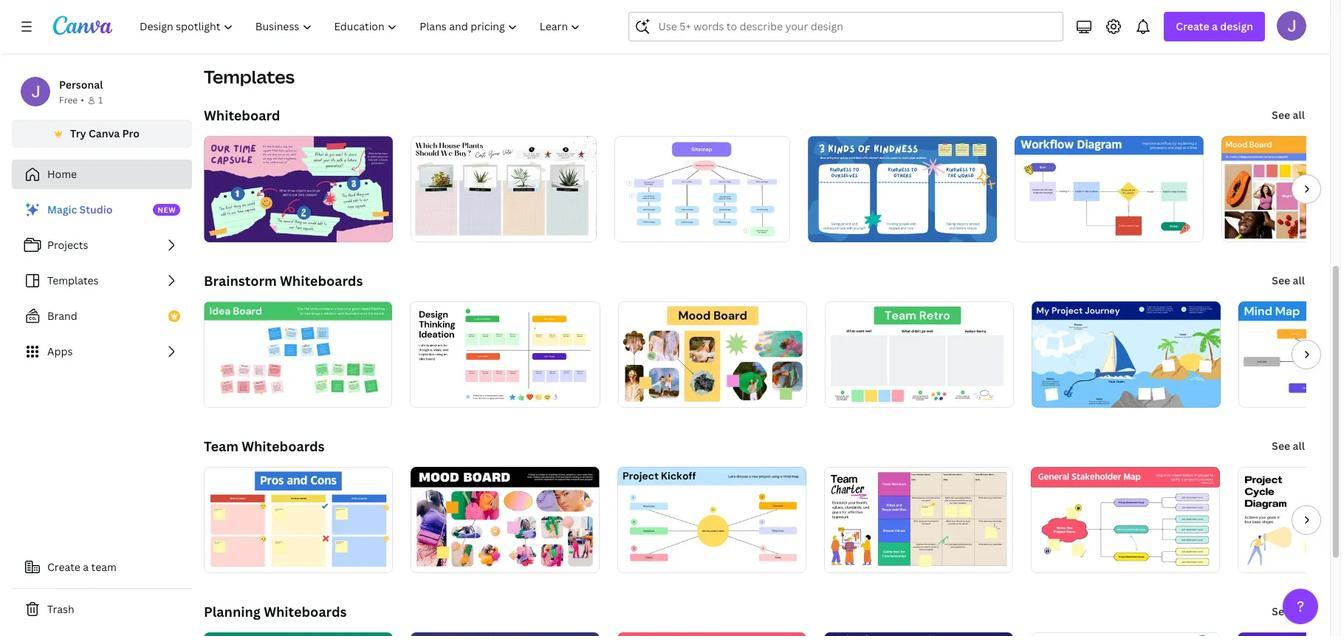 Task type: locate. For each thing, give the bounding box(es) containing it.
2 vertical spatial whiteboards
[[264, 603, 347, 621]]

try inside button
[[70, 126, 86, 140]]

a for design
[[1213, 19, 1218, 33]]

all for planning
[[1293, 604, 1306, 618]]

get on the clock link
[[951, 0, 1307, 30]]

3 see all from the top
[[1273, 439, 1306, 453]]

a left team
[[83, 560, 89, 574]]

3 all from the top
[[1293, 439, 1306, 453]]

Search search field
[[659, 13, 1035, 41]]

see all link
[[1271, 100, 1307, 130], [1271, 266, 1307, 296], [1271, 432, 1307, 461], [1271, 597, 1307, 627]]

2 see from the top
[[1273, 273, 1291, 287]]

1 vertical spatial create
[[47, 560, 80, 574]]

0 vertical spatial create
[[1177, 19, 1210, 33]]

apps link
[[12, 337, 192, 366]]

design
[[1221, 19, 1254, 33]]

0 horizontal spatial try
[[70, 126, 86, 140]]

4 see from the top
[[1273, 604, 1291, 618]]

1 vertical spatial a
[[83, 560, 89, 574]]

brainstorm
[[204, 272, 277, 290]]

try left the canva
[[70, 126, 86, 140]]

see all link for brainstorm
[[1271, 266, 1307, 296]]

templates up the whiteboard link
[[204, 64, 295, 89]]

a left design
[[1213, 19, 1218, 33]]

0 horizontal spatial templates
[[47, 273, 99, 287]]

see all for team
[[1273, 439, 1306, 453]]

all for team
[[1293, 439, 1306, 453]]

whiteboards for team whiteboards
[[242, 437, 325, 455]]

4 see all link from the top
[[1271, 597, 1307, 627]]

4 all from the top
[[1293, 604, 1306, 618]]

templates
[[204, 64, 295, 89], [47, 273, 99, 287]]

1 see all link from the top
[[1271, 100, 1307, 130]]

2 see all from the top
[[1273, 273, 1306, 287]]

see for planning
[[1273, 604, 1291, 618]]

0 vertical spatial try
[[589, 2, 605, 16]]

create inside button
[[47, 560, 80, 574]]

2 see all link from the top
[[1271, 266, 1307, 296]]

a inside button
[[83, 560, 89, 574]]

see
[[1273, 108, 1291, 122], [1273, 273, 1291, 287], [1273, 439, 1291, 453], [1273, 604, 1291, 618]]

templates down projects
[[47, 273, 99, 287]]

1 horizontal spatial templates
[[204, 64, 295, 89]]

see all
[[1273, 108, 1306, 122], [1273, 273, 1306, 287], [1273, 439, 1306, 453], [1273, 604, 1306, 618]]

canva
[[89, 126, 120, 140]]

brainstorm whiteboards link
[[204, 272, 363, 290]]

None search field
[[629, 12, 1064, 41]]

projects
[[47, 238, 88, 252]]

0 vertical spatial whiteboards
[[280, 272, 363, 290]]

create left team
[[47, 560, 80, 574]]

whiteboards for planning whiteboards
[[264, 603, 347, 621]]

create a team
[[47, 560, 117, 574]]

1 horizontal spatial try
[[589, 2, 605, 16]]

1 vertical spatial whiteboards
[[242, 437, 325, 455]]

3 see from the top
[[1273, 439, 1291, 453]]

1
[[98, 94, 103, 106]]

0 horizontal spatial a
[[83, 560, 89, 574]]

top level navigation element
[[130, 12, 594, 41]]

•
[[81, 94, 84, 106]]

1 vertical spatial try
[[70, 126, 86, 140]]

0 vertical spatial a
[[1213, 19, 1218, 33]]

3 see all link from the top
[[1271, 432, 1307, 461]]

see all for brainstorm
[[1273, 273, 1306, 287]]

whiteboards
[[280, 272, 363, 290], [242, 437, 325, 455], [264, 603, 347, 621]]

try
[[589, 2, 605, 16], [70, 126, 86, 140]]

create inside dropdown button
[[1177, 19, 1210, 33]]

personal
[[59, 78, 103, 92]]

try for try draw
[[589, 2, 605, 16]]

home
[[47, 167, 77, 181]]

a
[[1213, 19, 1218, 33], [83, 560, 89, 574]]

list
[[12, 195, 192, 366]]

planning
[[204, 603, 261, 621]]

pro
[[122, 126, 140, 140]]

try draw
[[589, 2, 633, 16]]

1 horizontal spatial a
[[1213, 19, 1218, 33]]

planning whiteboards
[[204, 603, 347, 621]]

0 horizontal spatial create
[[47, 560, 80, 574]]

a inside dropdown button
[[1213, 19, 1218, 33]]

try inside button
[[589, 2, 605, 16]]

0 vertical spatial templates
[[204, 64, 295, 89]]

try left draw
[[589, 2, 605, 16]]

1 vertical spatial templates
[[47, 273, 99, 287]]

see all for planning
[[1273, 604, 1306, 618]]

free •
[[59, 94, 84, 106]]

see all link for planning
[[1271, 597, 1307, 627]]

all
[[1293, 108, 1306, 122], [1293, 273, 1306, 287], [1293, 439, 1306, 453], [1293, 604, 1306, 618]]

2 all from the top
[[1293, 273, 1306, 287]]

all for brainstorm
[[1293, 273, 1306, 287]]

create
[[1177, 19, 1210, 33], [47, 560, 80, 574]]

create left design
[[1177, 19, 1210, 33]]

1 horizontal spatial create
[[1177, 19, 1210, 33]]

try canva pro button
[[12, 120, 192, 148]]

create for create a team
[[47, 560, 80, 574]]

jacob simon image
[[1278, 11, 1307, 41]]

get on the clock
[[964, 1, 1045, 16]]

the
[[999, 1, 1016, 16]]

4 see all from the top
[[1273, 604, 1306, 618]]



Task type: describe. For each thing, give the bounding box(es) containing it.
team whiteboards link
[[204, 437, 325, 455]]

apps
[[47, 344, 73, 358]]

list containing magic studio
[[12, 195, 192, 366]]

get
[[964, 1, 982, 16]]

magic studio
[[47, 202, 113, 216]]

whiteboard link
[[204, 106, 280, 124]]

create a design button
[[1165, 12, 1266, 41]]

create a team button
[[12, 553, 192, 582]]

team whiteboards
[[204, 437, 325, 455]]

try canva pro
[[70, 126, 140, 140]]

create a design
[[1177, 19, 1254, 33]]

planning whiteboards link
[[204, 603, 347, 621]]

1 all from the top
[[1293, 108, 1306, 122]]

create for create a design
[[1177, 19, 1210, 33]]

whiteboards for brainstorm whiteboards
[[280, 272, 363, 290]]

1 see all from the top
[[1273, 108, 1306, 122]]

on
[[984, 1, 997, 16]]

trash
[[47, 602, 74, 616]]

brand
[[47, 309, 77, 323]]

clock
[[1019, 1, 1045, 16]]

new
[[158, 205, 176, 215]]

trash link
[[12, 595, 192, 624]]

a for team
[[83, 560, 89, 574]]

home link
[[12, 160, 192, 189]]

draw
[[608, 2, 633, 16]]

team
[[204, 437, 239, 455]]

magic
[[47, 202, 77, 216]]

team
[[91, 560, 117, 574]]

try for try canva pro
[[70, 126, 86, 140]]

brand link
[[12, 301, 192, 331]]

brainstorm whiteboards
[[204, 272, 363, 290]]

1 see from the top
[[1273, 108, 1291, 122]]

templates inside list
[[47, 273, 99, 287]]

see all link for team
[[1271, 432, 1307, 461]]

projects link
[[12, 231, 192, 260]]

try draw button
[[578, 0, 933, 30]]

see for brainstorm
[[1273, 273, 1291, 287]]

studio
[[80, 202, 113, 216]]

templates link
[[12, 266, 192, 296]]

see for team
[[1273, 439, 1291, 453]]

whiteboard
[[204, 106, 280, 124]]

free
[[59, 94, 78, 106]]



Task type: vqa. For each thing, say whether or not it's contained in the screenshot.
is inside The task of photography, in my view, is to contribute to a deeper level of acceptance, understanding and integration.
no



